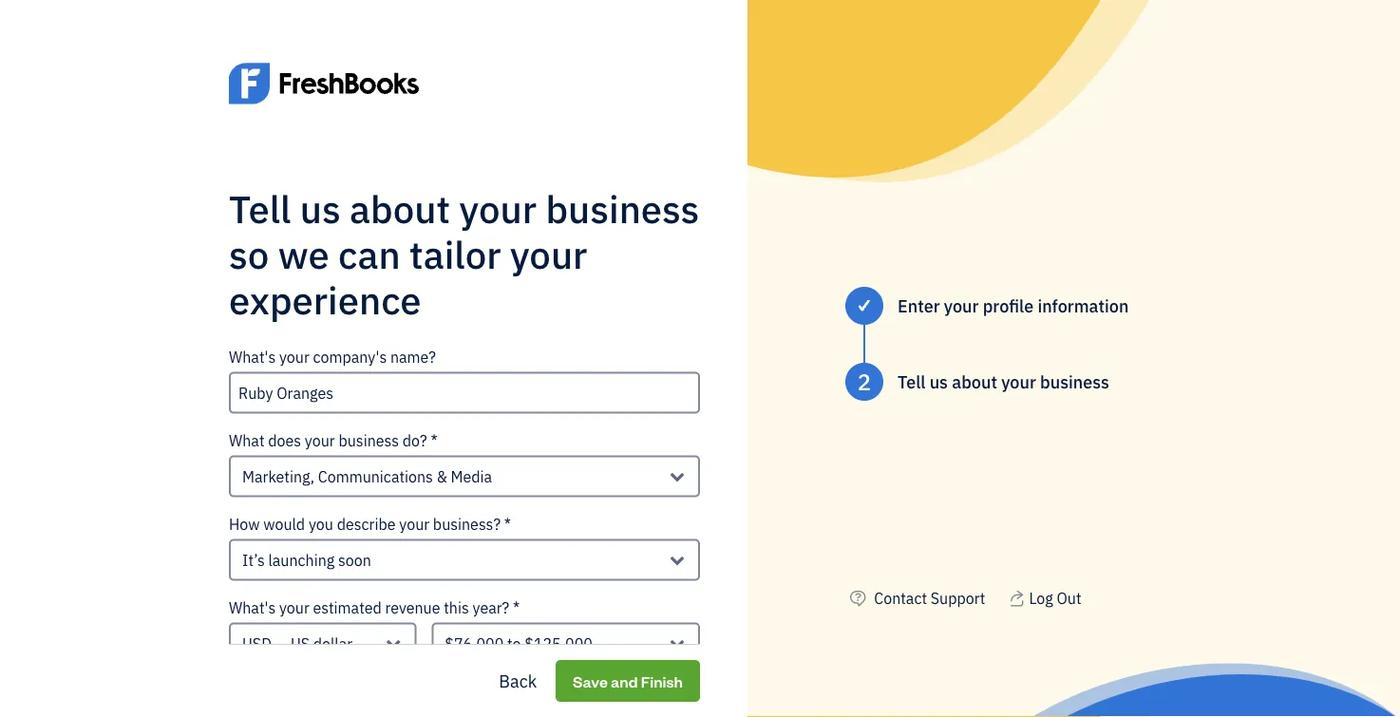 Task type: vqa. For each thing, say whether or not it's contained in the screenshot.
Communications on the bottom of the page
yes



Task type: locate. For each thing, give the bounding box(es) containing it.
dollar
[[313, 634, 353, 654]]

*
[[431, 431, 438, 451], [504, 514, 511, 534], [513, 598, 520, 618], [565, 682, 572, 701]]

how
[[229, 514, 260, 534], [229, 682, 260, 701]]

how for how would you describe your business? *
[[229, 514, 260, 534]]

1 vertical spatial business
[[1041, 371, 1110, 393]]

2 what's from the top
[[229, 598, 276, 618]]

0 horizontal spatial tell
[[229, 184, 291, 233]]

1 vertical spatial about
[[952, 371, 998, 393]]

what's
[[229, 347, 276, 367], [229, 598, 276, 618]]

what's for what's your company's name?
[[229, 347, 276, 367]]

year?
[[473, 598, 510, 618]]

0 horizontal spatial us
[[300, 184, 341, 233]]

1 horizontal spatial us
[[930, 371, 948, 393]]

to right take
[[379, 682, 393, 701]]

about
[[350, 184, 451, 233], [952, 371, 998, 393]]

you
[[309, 514, 333, 534]]

what's up usd
[[229, 598, 276, 618]]

how up it's
[[229, 514, 260, 534]]

it's launching soon
[[242, 550, 371, 570]]

does
[[268, 431, 301, 451], [296, 682, 329, 701]]

back button
[[484, 662, 552, 700]]

1 how from the top
[[229, 514, 260, 534]]

1 horizontal spatial tell
[[898, 371, 926, 393]]

would
[[263, 514, 305, 534]]

tell inside tell us about your business so we can tailor your experience
[[229, 184, 291, 233]]

tell
[[229, 184, 291, 233], [898, 371, 926, 393]]

and
[[611, 671, 638, 691]]

does left it
[[296, 682, 329, 701]]

business?
[[433, 514, 501, 534]]

0 vertical spatial what's
[[229, 347, 276, 367]]

business inside tell us about your business so we can tailor your experience
[[546, 184, 700, 233]]

* left save
[[565, 682, 572, 701]]

2 horizontal spatial business
[[1041, 371, 1110, 393]]

0 vertical spatial us
[[300, 184, 341, 233]]

1 vertical spatial what's
[[229, 598, 276, 618]]

support image
[[846, 587, 871, 610]]

back
[[499, 670, 537, 692]]

what's up what
[[229, 347, 276, 367]]

1 vertical spatial does
[[296, 682, 329, 701]]

business
[[546, 184, 700, 233], [1041, 371, 1110, 393], [339, 431, 399, 451]]

how left long
[[229, 682, 260, 701]]

0 vertical spatial business
[[546, 184, 700, 233]]

estimated
[[313, 598, 382, 618]]

2 how from the top
[[229, 682, 260, 701]]

None text field
[[229, 372, 700, 414]]

enter
[[898, 295, 940, 317]]

1 horizontal spatial business
[[546, 184, 700, 233]]

0 horizontal spatial about
[[350, 184, 451, 233]]

tell us about your business so we can tailor your experience
[[229, 184, 700, 325]]

tell us about your business
[[898, 371, 1110, 393]]

log
[[1030, 588, 1054, 608]]

us
[[300, 184, 341, 233], [930, 371, 948, 393]]

usd — us dollar
[[242, 634, 353, 654]]

Currency field
[[229, 623, 417, 665]]

1 horizontal spatial to
[[507, 634, 521, 654]]

information
[[1038, 295, 1129, 317]]

It's launching soon field
[[229, 539, 700, 581]]

1 vertical spatial tell
[[898, 371, 926, 393]]

out
[[1057, 588, 1082, 608]]

1 vertical spatial us
[[930, 371, 948, 393]]

about for tell us about your business
[[952, 371, 998, 393]]

us right so
[[300, 184, 341, 233]]

does up marketing, on the left of page
[[268, 431, 301, 451]]

tailor
[[410, 230, 501, 279]]

—
[[275, 634, 287, 654]]

marketing, communications & media
[[242, 467, 492, 487]]

what does your business do? *
[[229, 431, 438, 451]]

services?
[[498, 682, 561, 701]]

contact support
[[874, 588, 986, 608]]

1 what's from the top
[[229, 347, 276, 367]]

us down enter
[[930, 371, 948, 393]]

to up back
[[507, 634, 521, 654]]

0 horizontal spatial business
[[339, 431, 399, 451]]

experience
[[229, 275, 421, 325]]

0 vertical spatial tell
[[229, 184, 291, 233]]

us inside tell us about your business so we can tailor your experience
[[300, 184, 341, 233]]

business for tell us about your business
[[1041, 371, 1110, 393]]

your
[[459, 184, 537, 233], [510, 230, 588, 279], [944, 295, 979, 317], [279, 347, 310, 367], [1002, 371, 1037, 393], [305, 431, 335, 451], [399, 514, 430, 534], [279, 598, 310, 618], [464, 682, 494, 701]]

us for tell us about your business so we can tailor your experience
[[300, 184, 341, 233]]

* right "do?"
[[431, 431, 438, 451]]

name?
[[390, 347, 436, 367]]

media
[[451, 467, 492, 487]]

to
[[507, 634, 521, 654], [379, 682, 393, 701]]

it
[[333, 682, 342, 701]]

enter your profile information
[[898, 295, 1129, 317]]

1 vertical spatial to
[[379, 682, 393, 701]]

0 vertical spatial to
[[507, 634, 521, 654]]

tell for tell us about your business so we can tailor your experience
[[229, 184, 291, 233]]

0 vertical spatial how
[[229, 514, 260, 534]]

profile
[[983, 295, 1034, 317]]

0 vertical spatial about
[[350, 184, 451, 233]]

what's for what's your estimated revenue this year? *
[[229, 598, 276, 618]]

1 horizontal spatial about
[[952, 371, 998, 393]]

company's
[[313, 347, 387, 367]]

* right year? on the left of the page
[[513, 598, 520, 618]]

1 vertical spatial how
[[229, 682, 260, 701]]

usd
[[242, 634, 272, 654]]

about inside tell us about your business so we can tailor your experience
[[350, 184, 451, 233]]



Task type: describe. For each thing, give the bounding box(es) containing it.
0 vertical spatial does
[[268, 431, 301, 451]]

marketing,
[[242, 467, 315, 487]]

can
[[338, 230, 401, 279]]

$76,000 to $125,000
[[445, 634, 593, 654]]

save
[[573, 671, 608, 691]]

$76,000 to $125,000 field
[[432, 623, 700, 665]]

logout image
[[1008, 587, 1026, 610]]

it's
[[242, 550, 265, 570]]

communications
[[318, 467, 433, 487]]

this
[[444, 598, 469, 618]]

complete
[[396, 682, 461, 701]]

launching
[[268, 550, 335, 570]]

log out button
[[1008, 587, 1082, 610]]

save and finish button
[[556, 660, 700, 702]]

log out
[[1030, 588, 1082, 608]]

0 horizontal spatial to
[[379, 682, 393, 701]]

what's your estimated revenue this year? *
[[229, 598, 520, 618]]

contact support link
[[874, 588, 986, 608]]

describe
[[337, 514, 396, 534]]

how would you describe your business? *
[[229, 514, 511, 534]]

soon
[[338, 550, 371, 570]]

us
[[291, 634, 310, 654]]

so
[[229, 230, 269, 279]]

revenue
[[385, 598, 440, 618]]

do?
[[403, 431, 427, 451]]

how long does it take to complete your services? *
[[229, 682, 572, 701]]

we
[[278, 230, 329, 279]]

freshbooks logo image
[[229, 34, 419, 133]]

$76,000
[[445, 634, 504, 654]]

how for how long does it take to complete your services? *
[[229, 682, 260, 701]]

&
[[437, 467, 447, 487]]

take
[[346, 682, 375, 701]]

* right business?
[[504, 514, 511, 534]]

what's your company's name?
[[229, 347, 436, 367]]

us for tell us about your business
[[930, 371, 948, 393]]

contact
[[874, 588, 927, 608]]

what
[[229, 431, 265, 451]]

finish
[[641, 671, 683, 691]]

save and finish
[[573, 671, 683, 691]]

Marketing, Communications & Media field
[[229, 456, 700, 498]]

$125,000
[[525, 634, 593, 654]]

2 vertical spatial business
[[339, 431, 399, 451]]

tell for tell us about your business
[[898, 371, 926, 393]]

to inside field
[[507, 634, 521, 654]]

about for tell us about your business so we can tailor your experience
[[350, 184, 451, 233]]

support
[[931, 588, 986, 608]]

business for tell us about your business so we can tailor your experience
[[546, 184, 700, 233]]

long
[[263, 682, 293, 701]]



